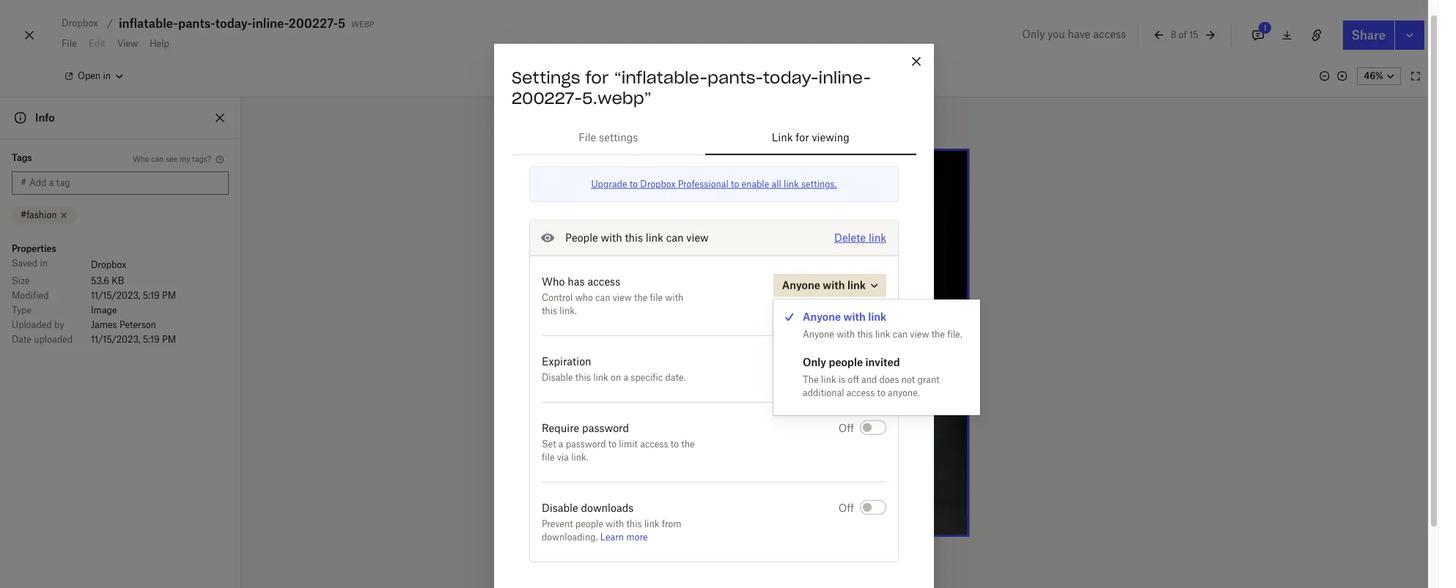 Task type: describe. For each thing, give the bounding box(es) containing it.
2 disable from the top
[[542, 502, 578, 514]]

webp
[[351, 17, 374, 29]]

upgrade to dropbox professional to enable all link settings. link
[[591, 178, 837, 189]]

file
[[579, 131, 597, 143]]

the
[[803, 375, 819, 386]]

size
[[12, 276, 30, 287]]

1 vertical spatial anyone
[[803, 311, 841, 323]]

uploaded
[[12, 320, 52, 331]]

specific
[[631, 372, 663, 383]]

file.
[[948, 329, 963, 340]]

image
[[91, 305, 117, 316]]

tags?
[[192, 154, 211, 163]]

properties
[[12, 243, 56, 254]]

row containing type
[[12, 304, 229, 318]]

peterson
[[119, 320, 156, 331]]

and
[[862, 375, 877, 386]]

control
[[542, 292, 573, 303]]

see
[[166, 154, 178, 163]]

only for only people invited the link is off and does not grant additional access to anyone.
[[803, 356, 827, 369]]

dropbox link
[[91, 258, 126, 273]]

pm for kb
[[162, 290, 176, 301]]

professional
[[678, 178, 729, 189]]

access inside who has access control who can view the file with this link.
[[588, 275, 621, 288]]

people
[[565, 231, 598, 244]]

"inflatable-
[[614, 67, 708, 88]]

1 vertical spatial password
[[566, 439, 606, 450]]

info
[[35, 111, 55, 124]]

tags
[[12, 153, 32, 164]]

additional
[[803, 388, 845, 399]]

dropbox inside row
[[91, 260, 126, 271]]

from
[[662, 519, 682, 530]]

date uploaded
[[12, 334, 73, 345]]

11/15/2023, for peterson
[[91, 334, 140, 345]]

share button
[[1343, 21, 1395, 50]]

to left enable
[[731, 178, 740, 189]]

settings
[[599, 131, 638, 143]]

enable
[[742, 178, 770, 189]]

11/15/2023, 5:19 pm for peterson
[[91, 334, 176, 345]]

with right the 'people'
[[601, 231, 622, 244]]

on
[[611, 372, 621, 383]]

0 vertical spatial today-
[[215, 16, 252, 31]]

8 of 15
[[1171, 29, 1199, 40]]

delete link
[[835, 231, 887, 244]]

viewing
[[812, 131, 850, 143]]

link
[[772, 131, 793, 143]]

via
[[557, 452, 569, 463]]

file inside who has access control who can view the file with this link.
[[650, 292, 663, 303]]

can inside who has access control who can view the file with this link.
[[596, 292, 611, 303]]

settings for "inflatable-pants-today-inline- 200227-5.webp"
[[512, 67, 871, 108]]

this for expiration disable this link on a specific date.
[[576, 372, 591, 383]]

my
[[180, 154, 190, 163]]

upgrade to dropbox professional to enable all link settings.
[[591, 178, 837, 189]]

settings.
[[802, 178, 837, 189]]

off for disable
[[839, 355, 854, 368]]

downloading.
[[542, 532, 598, 543]]

today- inside settings for "inflatable-pants-today-inline- 200227-5.webp"
[[764, 67, 819, 88]]

limit
[[619, 439, 638, 450]]

inflatable-
[[119, 16, 178, 31]]

row containing uploaded by
[[12, 318, 229, 333]]

all
[[772, 178, 782, 189]]

link inside expiration disable this link on a specific date.
[[593, 372, 609, 383]]

5.webp"
[[582, 88, 652, 108]]

who for can
[[133, 154, 149, 163]]

who can see my tags?
[[133, 154, 211, 163]]

learn more
[[600, 532, 648, 543]]

2 horizontal spatial the
[[932, 329, 945, 340]]

link. inside require password set a password to limit access to the file via link.
[[571, 452, 589, 463]]

anyone with link inside dropdown button
[[782, 279, 866, 291]]

to left limit
[[609, 439, 617, 450]]

kb
[[112, 276, 124, 287]]

0 horizontal spatial inline-
[[252, 16, 289, 31]]

link inside only people invited the link is off and does not grant additional access to anyone.
[[821, 375, 837, 386]]

people for only
[[829, 356, 863, 369]]

who
[[576, 292, 593, 303]]

link inside prevent people with this link from downloading.
[[645, 519, 660, 530]]

8
[[1171, 29, 1177, 40]]

require
[[542, 422, 580, 434]]

#
[[21, 177, 26, 188]]

to right limit
[[671, 439, 679, 450]]

close left sidebar image
[[211, 109, 229, 127]]

in
[[40, 258, 48, 269]]

has
[[568, 275, 585, 288]]

with inside prevent people with this link from downloading.
[[606, 519, 624, 530]]

off for password
[[839, 422, 854, 434]]

with inside dropdown button
[[823, 279, 845, 291]]

5:19 for 53.6 kb
[[143, 290, 160, 301]]

upgrade
[[591, 178, 627, 189]]

delete
[[835, 231, 866, 244]]

expiration disable this link on a specific date.
[[542, 355, 686, 383]]

link for viewing
[[772, 131, 850, 143]]

is
[[839, 375, 846, 386]]

2 vertical spatial anyone
[[803, 329, 835, 340]]

settings for "inflatable-pants-today-inline-200227-5.webp" dialog
[[494, 43, 934, 589]]

only for only you have access
[[1023, 28, 1045, 40]]

anyone with link button
[[774, 274, 887, 297]]

anyone.
[[888, 388, 920, 399]]

with up 'anyone with this link can view the file.'
[[844, 311, 866, 323]]

53.6
[[91, 276, 109, 287]]

view for people with this link can view
[[687, 231, 709, 244]]

to inside only people invited the link is off and does not grant additional access to anyone.
[[878, 388, 886, 399]]

saved in
[[12, 258, 48, 269]]

0 vertical spatial password
[[582, 422, 629, 434]]

can down professional
[[666, 231, 684, 244]]

only you have access
[[1023, 28, 1127, 40]]

disable inside expiration disable this link on a specific date.
[[542, 372, 573, 383]]

invited
[[866, 356, 900, 369]]

modified
[[12, 290, 49, 301]]

you
[[1048, 28, 1065, 40]]

people with this link can view
[[565, 231, 709, 244]]

link for viewing tab panel
[[512, 166, 917, 589]]

type
[[12, 305, 32, 316]]

more
[[627, 532, 648, 543]]

with inside who has access control who can view the file with this link.
[[665, 292, 684, 303]]

disable downloads
[[542, 502, 634, 514]]

0 vertical spatial pants-
[[178, 16, 215, 31]]

expiration
[[542, 355, 592, 368]]

prevent people with this link from downloading.
[[542, 519, 682, 543]]



Task type: locate. For each thing, give the bounding box(es) containing it.
row down "james peterson"
[[12, 333, 229, 348]]

for for settings
[[586, 67, 609, 88]]

2 pm from the top
[[162, 334, 176, 345]]

1 horizontal spatial dropbox
[[641, 178, 676, 189]]

saved
[[12, 258, 37, 269]]

anyone with link
[[782, 279, 866, 291], [803, 311, 887, 323]]

pm for peterson
[[162, 334, 176, 345]]

1 vertical spatial only
[[803, 356, 827, 369]]

3 off from the top
[[839, 502, 854, 514]]

#fashion button
[[12, 207, 77, 224]]

who left see
[[133, 154, 149, 163]]

1 horizontal spatial 200227-
[[512, 88, 582, 108]]

0 vertical spatial anyone
[[782, 279, 821, 291]]

6 row from the top
[[12, 333, 229, 348]]

1 horizontal spatial inline-
[[819, 67, 871, 88]]

anyone inside dropdown button
[[782, 279, 821, 291]]

dropbox up the 53.6 kb
[[91, 260, 126, 271]]

1 horizontal spatial who
[[542, 275, 565, 288]]

link. down control
[[560, 305, 577, 316]]

0 vertical spatial only
[[1023, 28, 1045, 40]]

2 vertical spatial the
[[682, 439, 695, 450]]

file
[[650, 292, 663, 303], [542, 452, 555, 463]]

people
[[829, 356, 863, 369], [576, 519, 604, 530]]

anyone with link down "delete"
[[782, 279, 866, 291]]

0 vertical spatial 5:19
[[143, 290, 160, 301]]

people for prevent
[[576, 519, 604, 530]]

link
[[784, 178, 799, 189], [646, 231, 664, 244], [869, 231, 887, 244], [848, 279, 866, 291], [868, 311, 887, 323], [876, 329, 891, 340], [593, 372, 609, 383], [821, 375, 837, 386], [645, 519, 660, 530]]

1 vertical spatial today-
[[764, 67, 819, 88]]

1 vertical spatial 11/15/2023, 5:19 pm
[[91, 334, 176, 345]]

off
[[848, 375, 859, 386]]

dropbox inside link for viewing tab panel
[[641, 178, 676, 189]]

uploaded by
[[12, 320, 64, 331]]

0 vertical spatial 11/15/2023,
[[91, 290, 140, 301]]

a right set
[[559, 439, 564, 450]]

inline- up viewing
[[819, 67, 871, 88]]

0 vertical spatial who
[[133, 154, 149, 163]]

0 vertical spatial a
[[624, 372, 629, 383]]

0 horizontal spatial for
[[586, 67, 609, 88]]

link.
[[560, 305, 577, 316], [571, 452, 589, 463]]

11/15/2023,
[[91, 290, 140, 301], [91, 334, 140, 345]]

2 11/15/2023, from the top
[[91, 334, 140, 345]]

tab list containing file settings
[[512, 120, 917, 155]]

15
[[1190, 29, 1199, 40]]

can left see
[[151, 154, 164, 163]]

the inside who has access control who can view the file with this link.
[[634, 292, 648, 303]]

200227- left webp
[[289, 16, 338, 31]]

link. inside who has access control who can view the file with this link.
[[560, 305, 577, 316]]

date
[[12, 334, 32, 345]]

1 disable from the top
[[542, 372, 573, 383]]

anyone with this link can view the file.
[[803, 329, 963, 340]]

link left the on
[[593, 372, 609, 383]]

who inside who has access control who can view the file with this link.
[[542, 275, 565, 288]]

0 horizontal spatial a
[[559, 439, 564, 450]]

the right limit
[[682, 439, 695, 450]]

disable up prevent
[[542, 502, 578, 514]]

link left is
[[821, 375, 837, 386]]

0 horizontal spatial only
[[803, 356, 827, 369]]

0 vertical spatial off
[[839, 355, 854, 368]]

row containing saved in
[[12, 257, 229, 274]]

this for anyone with this link can view the file.
[[858, 329, 873, 340]]

row down dropbox link
[[12, 274, 229, 289]]

1 horizontal spatial file
[[650, 292, 663, 303]]

tab list inside settings for "inflatable-pants-today-inline-200227-5.webp" dialog
[[512, 120, 917, 155]]

date.
[[666, 372, 686, 383]]

pants- inside settings for "inflatable-pants-today-inline- 200227-5.webp"
[[708, 67, 764, 88]]

inline- left 5
[[252, 16, 289, 31]]

1 horizontal spatial pants-
[[708, 67, 764, 88]]

0 vertical spatial disable
[[542, 372, 573, 383]]

5:19 up peterson
[[143, 290, 160, 301]]

access up who
[[588, 275, 621, 288]]

1 vertical spatial inline-
[[819, 67, 871, 88]]

set
[[542, 439, 556, 450]]

access right limit
[[640, 439, 669, 450]]

row
[[12, 257, 229, 274], [12, 274, 229, 289], [12, 289, 229, 304], [12, 304, 229, 318], [12, 318, 229, 333], [12, 333, 229, 348]]

with
[[601, 231, 622, 244], [823, 279, 845, 291], [665, 292, 684, 303], [844, 311, 866, 323], [837, 329, 855, 340], [606, 519, 624, 530]]

not
[[902, 375, 915, 386]]

0 vertical spatial file
[[650, 292, 663, 303]]

1 vertical spatial disable
[[542, 502, 578, 514]]

anyone
[[782, 279, 821, 291], [803, 311, 841, 323], [803, 329, 835, 340]]

password up via
[[566, 439, 606, 450]]

dropbox left professional
[[641, 178, 676, 189]]

people up is
[[829, 356, 863, 369]]

4 row from the top
[[12, 304, 229, 318]]

access down off
[[847, 388, 875, 399]]

53.6 kb
[[91, 276, 124, 287]]

0 vertical spatial for
[[586, 67, 609, 88]]

0 vertical spatial dropbox
[[641, 178, 676, 189]]

0 vertical spatial link.
[[560, 305, 577, 316]]

anyone with link down anyone with link dropdown button
[[803, 311, 887, 323]]

11/15/2023, down kb
[[91, 290, 140, 301]]

table containing saved in
[[12, 257, 229, 348]]

view
[[687, 231, 709, 244], [613, 292, 632, 303], [910, 329, 930, 340]]

settings
[[512, 67, 580, 88]]

can
[[151, 154, 164, 163], [666, 231, 684, 244], [596, 292, 611, 303], [893, 329, 908, 340]]

password
[[582, 422, 629, 434], [566, 439, 606, 450]]

link right "delete"
[[869, 231, 887, 244]]

1 horizontal spatial the
[[682, 439, 695, 450]]

0 horizontal spatial view
[[613, 292, 632, 303]]

prevent
[[542, 519, 573, 530]]

0 horizontal spatial people
[[576, 519, 604, 530]]

1 vertical spatial who
[[542, 275, 565, 288]]

for right link
[[796, 131, 809, 143]]

access inside require password set a password to limit access to the file via link.
[[640, 439, 669, 450]]

link up invited
[[876, 329, 891, 340]]

password up limit
[[582, 422, 629, 434]]

with up is
[[837, 329, 855, 340]]

people inside only people invited the link is off and does not grant additional access to anyone.
[[829, 356, 863, 369]]

does
[[880, 375, 899, 386]]

require password set a password to limit access to the file via link.
[[542, 422, 695, 463]]

grant
[[918, 375, 940, 386]]

only up the
[[803, 356, 827, 369]]

for inside settings for "inflatable-pants-today-inline- 200227-5.webp"
[[586, 67, 609, 88]]

with up learn
[[606, 519, 624, 530]]

only inside only people invited the link is off and does not grant additional access to anyone.
[[803, 356, 827, 369]]

1 vertical spatial file
[[542, 452, 555, 463]]

this right the 'people'
[[625, 231, 643, 244]]

of
[[1179, 29, 1187, 40]]

2 5:19 from the top
[[143, 334, 160, 345]]

the left the file.
[[932, 329, 945, 340]]

with down "delete"
[[823, 279, 845, 291]]

5:19
[[143, 290, 160, 301], [143, 334, 160, 345]]

11/15/2023, 5:19 pm down kb
[[91, 290, 176, 301]]

dropbox
[[641, 178, 676, 189], [91, 260, 126, 271]]

row containing date uploaded
[[12, 333, 229, 348]]

this inside prevent people with this link from downloading.
[[627, 519, 642, 530]]

who
[[133, 154, 149, 163], [542, 275, 565, 288]]

1 vertical spatial a
[[559, 439, 564, 450]]

row up kb
[[12, 257, 229, 274]]

#fashion
[[21, 210, 57, 221]]

row down kb
[[12, 289, 229, 304]]

1 horizontal spatial today-
[[764, 67, 819, 88]]

link up 'anyone with this link can view the file.'
[[868, 311, 887, 323]]

1 vertical spatial dropbox
[[91, 260, 126, 271]]

with down people with this link can view
[[665, 292, 684, 303]]

for right settings
[[586, 67, 609, 88]]

1 vertical spatial for
[[796, 131, 809, 143]]

0 vertical spatial 11/15/2023, 5:19 pm
[[91, 290, 176, 301]]

this down expiration
[[576, 372, 591, 383]]

james peterson
[[91, 320, 156, 331]]

link up who has access control who can view the file with this link.
[[646, 231, 664, 244]]

row up "james peterson"
[[12, 304, 229, 318]]

off
[[839, 355, 854, 368], [839, 422, 854, 434], [839, 502, 854, 514]]

0 horizontal spatial 200227-
[[289, 16, 338, 31]]

0 vertical spatial people
[[829, 356, 863, 369]]

0 vertical spatial pm
[[162, 290, 176, 301]]

link right the 'all'
[[784, 178, 799, 189]]

5:19 down peterson
[[143, 334, 160, 345]]

0 vertical spatial 200227-
[[289, 16, 338, 31]]

row containing size
[[12, 274, 229, 289]]

who up control
[[542, 275, 565, 288]]

share
[[1352, 28, 1386, 43]]

this for people with this link can view
[[625, 231, 643, 244]]

who has access control who can view the file with this link.
[[542, 275, 684, 316]]

200227- inside settings for "inflatable-pants-today-inline- 200227-5.webp"
[[512, 88, 582, 108]]

this down control
[[542, 305, 557, 316]]

1 11/15/2023, from the top
[[91, 290, 140, 301]]

this inside who has access control who can view the file with this link.
[[542, 305, 557, 316]]

today-
[[215, 16, 252, 31], [764, 67, 819, 88]]

1 vertical spatial view
[[613, 292, 632, 303]]

file settings tab
[[512, 120, 705, 155]]

access right the have
[[1094, 28, 1127, 40]]

1 vertical spatial pm
[[162, 334, 176, 345]]

1 vertical spatial 200227-
[[512, 88, 582, 108]]

view inside who has access control who can view the file with this link.
[[613, 292, 632, 303]]

5:19 for james peterson
[[143, 334, 160, 345]]

a
[[624, 372, 629, 383], [559, 439, 564, 450]]

1 vertical spatial the
[[932, 329, 945, 340]]

people down disable downloads
[[576, 519, 604, 530]]

who can see my tags? image
[[214, 154, 226, 166]]

for
[[586, 67, 609, 88], [796, 131, 809, 143]]

2 vertical spatial off
[[839, 502, 854, 514]]

0 horizontal spatial who
[[133, 154, 149, 163]]

200227- up file
[[512, 88, 582, 108]]

file down people with this link can view
[[650, 292, 663, 303]]

1 vertical spatial off
[[839, 422, 854, 434]]

1 vertical spatial people
[[576, 519, 604, 530]]

1 vertical spatial anyone with link
[[803, 311, 887, 323]]

11/15/2023, 5:19 pm for kb
[[91, 290, 176, 301]]

this inside expiration disable this link on a specific date.
[[576, 372, 591, 383]]

access
[[1094, 28, 1127, 40], [588, 275, 621, 288], [847, 388, 875, 399], [640, 439, 669, 450]]

can up invited
[[893, 329, 908, 340]]

0 horizontal spatial today-
[[215, 16, 252, 31]]

learn more link
[[600, 532, 648, 543]]

1 11/15/2023, 5:19 pm from the top
[[91, 290, 176, 301]]

file settings
[[579, 131, 638, 143]]

view down professional
[[687, 231, 709, 244]]

link down delete link link
[[848, 279, 866, 291]]

1 off from the top
[[839, 355, 854, 368]]

link. right via
[[571, 452, 589, 463]]

people inside prevent people with this link from downloading.
[[576, 519, 604, 530]]

row containing modified
[[12, 289, 229, 304]]

1 vertical spatial 5:19
[[143, 334, 160, 345]]

view right who
[[613, 292, 632, 303]]

inline- inside settings for "inflatable-pants-today-inline- 200227-5.webp"
[[819, 67, 871, 88]]

this up more
[[627, 519, 642, 530]]

to
[[630, 178, 638, 189], [731, 178, 740, 189], [878, 388, 886, 399], [609, 439, 617, 450], [671, 439, 679, 450]]

1 5:19 from the top
[[143, 290, 160, 301]]

file inside require password set a password to limit access to the file via link.
[[542, 452, 555, 463]]

by
[[54, 320, 64, 331]]

0 vertical spatial anyone with link
[[782, 279, 866, 291]]

table
[[12, 257, 229, 348]]

link for viewing tab
[[705, 120, 917, 155]]

have
[[1068, 28, 1091, 40]]

1 vertical spatial pants-
[[708, 67, 764, 88]]

only left you
[[1023, 28, 1045, 40]]

2 horizontal spatial view
[[910, 329, 930, 340]]

to down the does
[[878, 388, 886, 399]]

to right 'upgrade' on the left
[[630, 178, 638, 189]]

row down image
[[12, 318, 229, 333]]

1 horizontal spatial for
[[796, 131, 809, 143]]

11/15/2023, for kb
[[91, 290, 140, 301]]

None field
[[0, 0, 113, 16]]

tab list
[[512, 120, 917, 155]]

a inside require password set a password to limit access to the file via link.
[[559, 439, 564, 450]]

11/15/2023, down "james peterson"
[[91, 334, 140, 345]]

only people invited the link is off and does not grant additional access to anyone.
[[803, 356, 940, 399]]

3 row from the top
[[12, 289, 229, 304]]

pants-
[[178, 16, 215, 31], [708, 67, 764, 88]]

for inside 'tab'
[[796, 131, 809, 143]]

2 vertical spatial view
[[910, 329, 930, 340]]

/ inflatable-pants-today-inline-200227-5 webp
[[107, 16, 374, 31]]

1 horizontal spatial view
[[687, 231, 709, 244]]

1 horizontal spatial only
[[1023, 28, 1045, 40]]

200227-
[[289, 16, 338, 31], [512, 88, 582, 108]]

view for anyone with this link can view the file.
[[910, 329, 930, 340]]

for for link
[[796, 131, 809, 143]]

1 horizontal spatial people
[[829, 356, 863, 369]]

2 11/15/2023, 5:19 pm from the top
[[91, 334, 176, 345]]

the right who
[[634, 292, 648, 303]]

1 vertical spatial 11/15/2023,
[[91, 334, 140, 345]]

0 vertical spatial inline-
[[252, 16, 289, 31]]

/
[[107, 17, 113, 29]]

link inside dropdown button
[[848, 279, 866, 291]]

1 pm from the top
[[162, 290, 176, 301]]

2 row from the top
[[12, 274, 229, 289]]

close image
[[21, 23, 38, 47]]

0 horizontal spatial file
[[542, 452, 555, 463]]

access inside only people invited the link is off and does not grant additional access to anyone.
[[847, 388, 875, 399]]

pm
[[162, 290, 176, 301], [162, 334, 176, 345]]

11/15/2023, 5:19 pm
[[91, 290, 176, 301], [91, 334, 176, 345]]

file down set
[[542, 452, 555, 463]]

the inside require password set a password to limit access to the file via link.
[[682, 439, 695, 450]]

1 vertical spatial link.
[[571, 452, 589, 463]]

0 horizontal spatial dropbox
[[91, 260, 126, 271]]

0 horizontal spatial the
[[634, 292, 648, 303]]

1 horizontal spatial a
[[624, 372, 629, 383]]

this up invited
[[858, 329, 873, 340]]

learn
[[600, 532, 624, 543]]

2 off from the top
[[839, 422, 854, 434]]

downloads
[[581, 502, 634, 514]]

a right the on
[[624, 372, 629, 383]]

disable down expiration
[[542, 372, 573, 383]]

delete link link
[[835, 231, 887, 244]]

a inside expiration disable this link on a specific date.
[[624, 372, 629, 383]]

james
[[91, 320, 117, 331]]

inline-
[[252, 16, 289, 31], [819, 67, 871, 88]]

0 horizontal spatial pants-
[[178, 16, 215, 31]]

disable
[[542, 372, 573, 383], [542, 502, 578, 514]]

0 vertical spatial the
[[634, 292, 648, 303]]

11/15/2023, 5:19 pm down peterson
[[91, 334, 176, 345]]

can right who
[[596, 292, 611, 303]]

link up more
[[645, 519, 660, 530]]

5
[[338, 16, 346, 31]]

view left the file.
[[910, 329, 930, 340]]

5 row from the top
[[12, 318, 229, 333]]

uploaded
[[34, 334, 73, 345]]

0 vertical spatial view
[[687, 231, 709, 244]]

who for has
[[542, 275, 565, 288]]

1 row from the top
[[12, 257, 229, 274]]



Task type: vqa. For each thing, say whether or not it's contained in the screenshot.
Require password Set a password to limit access to the file via link.
yes



